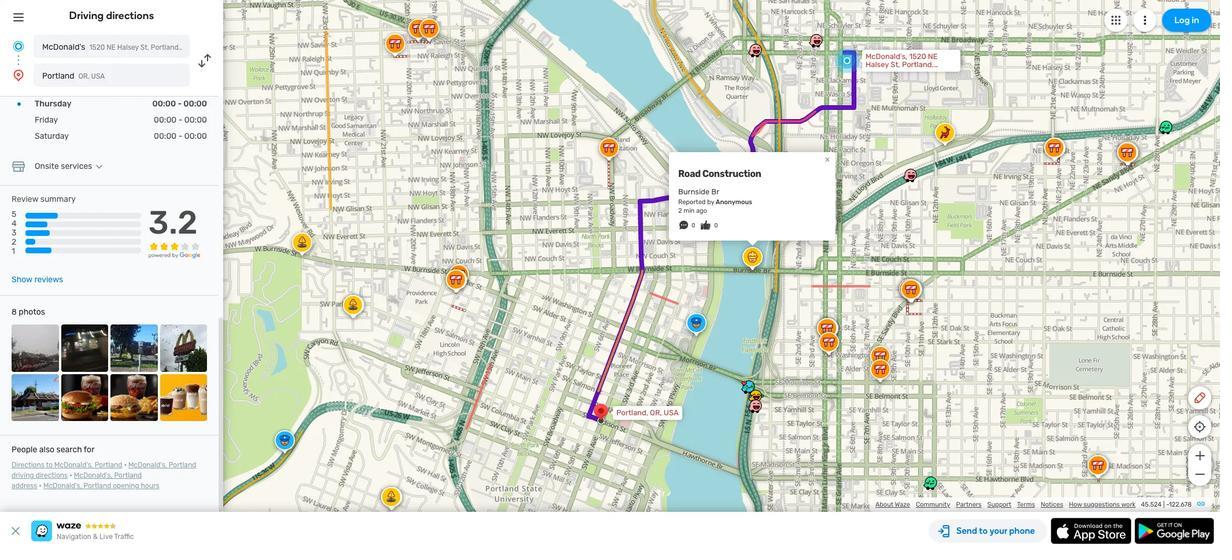 Task type: vqa. For each thing, say whether or not it's contained in the screenshot.
30.402 | -89.915
no



Task type: describe. For each thing, give the bounding box(es) containing it.
onsite
[[35, 161, 59, 171]]

for
[[84, 445, 95, 455]]

3
[[12, 228, 16, 238]]

driving
[[69, 9, 104, 22]]

show reviews
[[12, 275, 63, 285]]

portland or, usa
[[42, 71, 105, 81]]

about waze link
[[876, 501, 911, 509]]

review
[[12, 194, 38, 204]]

zoom out image
[[1194, 468, 1208, 481]]

terms link
[[1018, 501, 1036, 509]]

halsey for mcdonald's
[[117, 43, 139, 52]]

ne for mcdonald's
[[107, 43, 116, 52]]

directions inside mcdonald's, portland driving directions
[[36, 472, 68, 480]]

directions
[[12, 461, 44, 469]]

00:00 - 00:00 for saturday
[[154, 131, 207, 141]]

also
[[39, 445, 54, 455]]

summary
[[40, 194, 76, 204]]

image 5 of mcdonald's, portland image
[[12, 374, 59, 421]]

thursday
[[35, 99, 71, 109]]

show
[[12, 275, 32, 285]]

st, for mcdonald's
[[140, 43, 149, 52]]

about
[[876, 501, 894, 509]]

- for friday
[[179, 115, 183, 125]]

image 2 of mcdonald's, portland image
[[61, 325, 108, 372]]

- for saturday
[[179, 131, 183, 141]]

navigation
[[57, 533, 91, 541]]

image 7 of mcdonald's, portland image
[[111, 374, 158, 421]]

portland for mcdonald's, portland opening hours
[[84, 482, 111, 490]]

people
[[12, 445, 37, 455]]

mcdonald's, 1520 ne halsey st, portland, united states
[[866, 52, 938, 77]]

live
[[100, 533, 113, 541]]

onsite services button
[[35, 161, 106, 171]]

support link
[[988, 501, 1012, 509]]

work
[[1122, 501, 1137, 509]]

00:00 - 00:00 for friday
[[154, 115, 207, 125]]

pencil image
[[1194, 391, 1208, 405]]

community
[[917, 501, 951, 509]]

1520 for mcdonald's,
[[910, 52, 927, 61]]

onsite services
[[35, 161, 92, 171]]

mcdonald's, portland address
[[12, 472, 142, 490]]

usa for portland
[[91, 72, 105, 80]]

photos
[[19, 307, 45, 317]]

navigation & live traffic
[[57, 533, 134, 541]]

or, for portland,
[[650, 409, 662, 417]]

driving
[[12, 472, 34, 480]]

- for thursday
[[178, 99, 182, 109]]

friday
[[35, 115, 58, 125]]

states for mcdonald's
[[205, 43, 226, 52]]

partners
[[957, 501, 982, 509]]

review summary
[[12, 194, 76, 204]]

1
[[12, 247, 15, 257]]

hours
[[141, 482, 159, 490]]

notices link
[[1042, 501, 1064, 509]]

mcdonald's 1520 ne halsey st, portland, united states
[[42, 42, 226, 52]]

search
[[56, 445, 82, 455]]

1 horizontal spatial directions
[[106, 9, 154, 22]]

mcdonald's, for halsey
[[866, 52, 908, 61]]

2 inside "5 4 3 2 1"
[[12, 237, 16, 247]]

directions to mcdonald's, portland link
[[12, 461, 122, 469]]

zoom in image
[[1194, 449, 1208, 463]]

1520 for mcdonald's
[[89, 43, 105, 52]]

about waze community partners support terms notices how suggestions work 45.524 | -122.678
[[876, 501, 1193, 509]]

location image
[[12, 68, 25, 82]]

support
[[988, 501, 1012, 509]]

5
[[12, 210, 16, 219]]

suggestions
[[1084, 501, 1121, 509]]

image 6 of mcdonald's, portland image
[[61, 374, 108, 421]]



Task type: locate. For each thing, give the bounding box(es) containing it.
1520
[[89, 43, 105, 52], [910, 52, 927, 61]]

waze
[[896, 501, 911, 509]]

reported
[[679, 198, 706, 206], [679, 198, 706, 206]]

0 horizontal spatial portland,
[[151, 43, 180, 52]]

1 horizontal spatial halsey
[[866, 60, 889, 69]]

united inside mcdonald's 1520 ne halsey st, portland, united states
[[182, 43, 203, 52]]

mcdonald's, portland opening hours
[[43, 482, 159, 490]]

saturday
[[35, 131, 69, 141]]

community link
[[917, 501, 951, 509]]

portland inside mcdonald's, portland address
[[114, 472, 142, 480]]

1 vertical spatial directions
[[36, 472, 68, 480]]

0 vertical spatial usa
[[91, 72, 105, 80]]

united for mcdonald's,
[[866, 68, 890, 77]]

terms
[[1018, 501, 1036, 509]]

st, for mcdonald's,
[[891, 60, 901, 69]]

by
[[708, 198, 715, 206], [708, 198, 715, 206]]

united inside mcdonald's, 1520 ne halsey st, portland, united states
[[866, 68, 890, 77]]

1520 inside mcdonald's, 1520 ne halsey st, portland, united states
[[910, 52, 927, 61]]

2
[[679, 207, 683, 215], [679, 207, 683, 215], [12, 237, 16, 247]]

st, inside mcdonald's, 1520 ne halsey st, portland, united states
[[891, 60, 901, 69]]

ne inside mcdonald's, 1520 ne halsey st, portland, united states
[[929, 52, 938, 61]]

1 vertical spatial 1520
[[910, 52, 927, 61]]

0 vertical spatial 1520
[[89, 43, 105, 52]]

portland, for mcdonald's
[[151, 43, 180, 52]]

1520 inside mcdonald's 1520 ne halsey st, portland, united states
[[89, 43, 105, 52]]

45.524
[[1142, 501, 1163, 509]]

states inside mcdonald's, 1520 ne halsey st, portland, united states
[[891, 68, 914, 77]]

portland, inside mcdonald's 1520 ne halsey st, portland, united states
[[151, 43, 180, 52]]

1 vertical spatial st,
[[891, 60, 901, 69]]

opening
[[113, 482, 139, 490]]

portland for mcdonald's, portland driving directions
[[169, 461, 196, 469]]

5 4 3 2 1
[[12, 210, 17, 257]]

-
[[178, 99, 182, 109], [179, 115, 183, 125], [179, 131, 183, 141], [1167, 501, 1170, 509]]

x image
[[9, 524, 23, 538]]

0 horizontal spatial halsey
[[117, 43, 139, 52]]

1 vertical spatial halsey
[[866, 60, 889, 69]]

states for mcdonald's,
[[891, 68, 914, 77]]

0 horizontal spatial directions
[[36, 472, 68, 480]]

road
[[679, 168, 701, 179], [679, 168, 701, 179]]

mcdonald's
[[42, 42, 85, 52]]

1 vertical spatial or,
[[650, 409, 662, 417]]

mcdonald's, portland driving directions
[[12, 461, 196, 480]]

portland
[[42, 71, 74, 81], [95, 461, 122, 469], [169, 461, 196, 469], [114, 472, 142, 480], [84, 482, 111, 490]]

reviews
[[34, 275, 63, 285]]

0 vertical spatial portland,
[[151, 43, 180, 52]]

driving directions
[[69, 9, 154, 22]]

halsey for mcdonald's,
[[866, 60, 889, 69]]

mcdonald's,
[[866, 52, 908, 61], [54, 461, 93, 469], [128, 461, 167, 469], [74, 472, 113, 480], [43, 482, 82, 490]]

people also search for
[[12, 445, 95, 455]]

0 vertical spatial 00:00 - 00:00
[[153, 99, 207, 109]]

0 vertical spatial or,
[[79, 72, 90, 80]]

3.2
[[148, 204, 198, 242]]

directions
[[106, 9, 154, 22], [36, 472, 68, 480]]

× link
[[823, 154, 833, 165], [823, 154, 833, 165]]

mcdonald's, portland opening hours link
[[43, 482, 159, 490]]

122.678
[[1170, 501, 1193, 509]]

burnside br reported by anonymous 2 min ago
[[679, 187, 753, 215], [679, 187, 753, 215]]

how suggestions work link
[[1070, 501, 1137, 509]]

image 8 of mcdonald's, portland image
[[160, 374, 207, 421]]

or, for portland
[[79, 72, 90, 80]]

directions up mcdonald's 1520 ne halsey st, portland, united states
[[106, 9, 154, 22]]

mcdonald's, portland address link
[[12, 472, 142, 490]]

0 vertical spatial united
[[182, 43, 203, 52]]

1 horizontal spatial portland,
[[617, 409, 649, 417]]

0 horizontal spatial usa
[[91, 72, 105, 80]]

portland, or, usa
[[617, 409, 679, 417]]

united
[[182, 43, 203, 52], [866, 68, 890, 77]]

0
[[692, 222, 696, 229], [692, 222, 696, 229], [715, 222, 719, 229], [715, 222, 719, 229]]

usa inside portland or, usa
[[91, 72, 105, 80]]

mcdonald's, inside mcdonald's, 1520 ne halsey st, portland, united states
[[866, 52, 908, 61]]

usa
[[91, 72, 105, 80], [664, 409, 679, 417]]

00:00
[[153, 99, 176, 109], [184, 99, 207, 109], [154, 115, 177, 125], [184, 115, 207, 125], [154, 131, 177, 141], [184, 131, 207, 141]]

image 3 of mcdonald's, portland image
[[111, 325, 158, 372]]

directions down to on the left bottom of the page
[[36, 472, 68, 480]]

store image
[[12, 160, 25, 174]]

construction
[[703, 168, 762, 179], [703, 168, 762, 179]]

mcdonald's, for hours
[[43, 482, 82, 490]]

burnside
[[679, 187, 710, 196], [679, 187, 710, 196]]

1 horizontal spatial ne
[[929, 52, 938, 61]]

2 horizontal spatial portland,
[[903, 60, 934, 69]]

1 vertical spatial states
[[891, 68, 914, 77]]

2 vertical spatial portland,
[[617, 409, 649, 417]]

ne inside mcdonald's 1520 ne halsey st, portland, united states
[[107, 43, 116, 52]]

0 horizontal spatial states
[[205, 43, 226, 52]]

portland for mcdonald's, portland address
[[114, 472, 142, 480]]

portland inside mcdonald's, portland driving directions
[[169, 461, 196, 469]]

directions to mcdonald's, portland
[[12, 461, 122, 469]]

1 vertical spatial portland,
[[903, 60, 934, 69]]

road construction
[[679, 168, 762, 179], [679, 168, 762, 179]]

mcdonald's, inside mcdonald's, portland address
[[74, 472, 113, 480]]

states
[[205, 43, 226, 52], [891, 68, 914, 77]]

usa for portland,
[[664, 409, 679, 417]]

br
[[712, 187, 720, 196], [712, 187, 720, 196]]

0 horizontal spatial st,
[[140, 43, 149, 52]]

1 horizontal spatial st,
[[891, 60, 901, 69]]

chevron down image
[[92, 162, 106, 171]]

ago
[[697, 207, 708, 215], [697, 207, 708, 215]]

0 horizontal spatial 1520
[[89, 43, 105, 52]]

address
[[12, 482, 37, 490]]

min
[[684, 207, 695, 215], [684, 207, 695, 215]]

ne
[[107, 43, 116, 52], [929, 52, 938, 61]]

st, inside mcdonald's 1520 ne halsey st, portland, united states
[[140, 43, 149, 52]]

how
[[1070, 501, 1083, 509]]

portland,
[[151, 43, 180, 52], [903, 60, 934, 69], [617, 409, 649, 417]]

portland, inside mcdonald's, 1520 ne halsey st, portland, united states
[[903, 60, 934, 69]]

8
[[12, 307, 17, 317]]

traffic
[[114, 533, 134, 541]]

st,
[[140, 43, 149, 52], [891, 60, 901, 69]]

1 vertical spatial ne
[[929, 52, 938, 61]]

0 vertical spatial st,
[[140, 43, 149, 52]]

1 horizontal spatial usa
[[664, 409, 679, 417]]

united for mcdonald's
[[182, 43, 203, 52]]

00:00 - 00:00 for thursday
[[153, 99, 207, 109]]

0 vertical spatial ne
[[107, 43, 116, 52]]

0 horizontal spatial ne
[[107, 43, 116, 52]]

halsey inside mcdonald's 1520 ne halsey st, portland, united states
[[117, 43, 139, 52]]

mcdonald's, portland driving directions link
[[12, 461, 196, 480]]

1 horizontal spatial or,
[[650, 409, 662, 417]]

00:00 - 00:00
[[153, 99, 207, 109], [154, 115, 207, 125], [154, 131, 207, 141]]

1 horizontal spatial united
[[866, 68, 890, 77]]

×
[[825, 154, 831, 165], [825, 154, 831, 165]]

current location image
[[12, 39, 25, 53]]

1 horizontal spatial states
[[891, 68, 914, 77]]

notices
[[1042, 501, 1064, 509]]

ne for mcdonald's,
[[929, 52, 938, 61]]

1 horizontal spatial 1520
[[910, 52, 927, 61]]

or,
[[79, 72, 90, 80], [650, 409, 662, 417]]

portland, for mcdonald's,
[[903, 60, 934, 69]]

0 vertical spatial halsey
[[117, 43, 139, 52]]

partners link
[[957, 501, 982, 509]]

1 vertical spatial 00:00 - 00:00
[[154, 115, 207, 125]]

image 1 of mcdonald's, portland image
[[12, 325, 59, 372]]

halsey
[[117, 43, 139, 52], [866, 60, 889, 69]]

anonymous
[[716, 198, 753, 206], [716, 198, 753, 206]]

0 horizontal spatial united
[[182, 43, 203, 52]]

or, inside portland or, usa
[[79, 72, 90, 80]]

mcdonald's, inside mcdonald's, portland driving directions
[[128, 461, 167, 469]]

1 vertical spatial usa
[[664, 409, 679, 417]]

2 vertical spatial 00:00 - 00:00
[[154, 131, 207, 141]]

halsey inside mcdonald's, 1520 ne halsey st, portland, united states
[[866, 60, 889, 69]]

8 photos
[[12, 307, 45, 317]]

0 vertical spatial directions
[[106, 9, 154, 22]]

mcdonald's, for directions
[[128, 461, 167, 469]]

0 vertical spatial states
[[205, 43, 226, 52]]

|
[[1164, 501, 1166, 509]]

4
[[12, 219, 17, 229]]

states inside mcdonald's 1520 ne halsey st, portland, united states
[[205, 43, 226, 52]]

&
[[93, 533, 98, 541]]

services
[[61, 161, 92, 171]]

0 horizontal spatial or,
[[79, 72, 90, 80]]

link image
[[1197, 499, 1207, 509]]

1 vertical spatial united
[[866, 68, 890, 77]]

to
[[46, 461, 53, 469]]

image 4 of mcdonald's, portland image
[[160, 325, 207, 372]]



